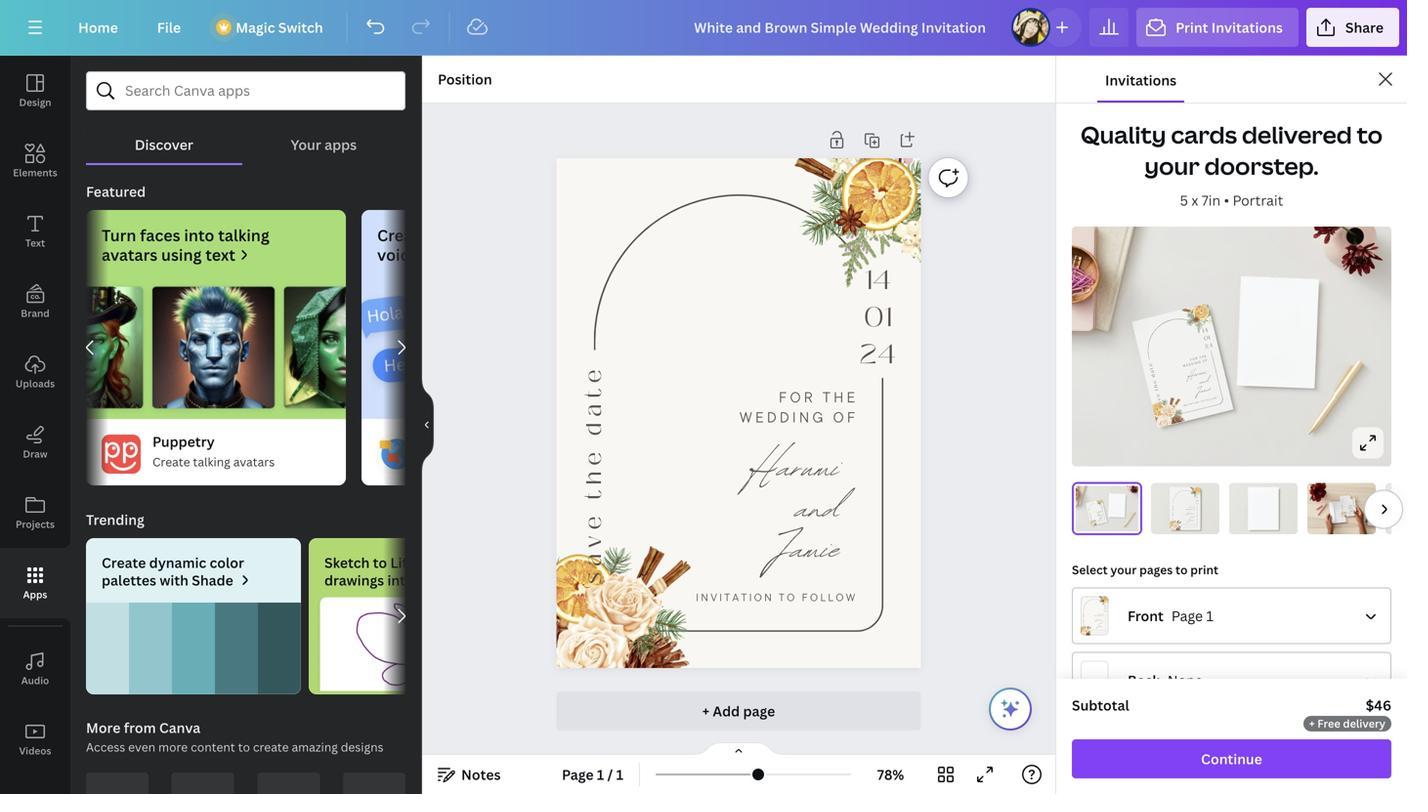 Task type: describe. For each thing, give the bounding box(es) containing it.
1 horizontal spatial save the date
[[1147, 362, 1165, 409]]

front
[[1128, 607, 1164, 625]]

your
[[291, 135, 321, 154]]

portrait
[[1233, 191, 1284, 210]]

0 horizontal spatial page
[[562, 766, 594, 785]]

pages
[[1140, 562, 1173, 578]]

elements
[[13, 166, 57, 179]]

into inside the turn faces into talking avatars using text
[[184, 225, 215, 246]]

elements button
[[0, 126, 70, 196]]

sketch to life turns drawings into images
[[325, 554, 464, 590]]

position button
[[430, 64, 500, 95]]

home
[[78, 18, 118, 37]]

subtotal
[[1072, 697, 1130, 715]]

even
[[128, 740, 156, 756]]

quality cards delivered to your doorstep. 5 x 7in • portrait
[[1081, 119, 1383, 210]]

+ add page
[[703, 702, 775, 721]]

text button
[[0, 196, 70, 267]]

notes button
[[430, 760, 509, 791]]

0 horizontal spatial save the date
[[578, 364, 610, 585]]

apps button
[[0, 548, 70, 619]]

5
[[1181, 191, 1189, 210]]

canva
[[159, 719, 201, 738]]

follow inside 'invitation to follow'
[[1205, 397, 1218, 402]]

text for into
[[206, 244, 235, 265]]

images
[[417, 571, 464, 590]]

turn faces into talking avatars using text
[[102, 225, 270, 265]]

text
[[25, 237, 45, 250]]

1 horizontal spatial 14 01 24
[[1202, 326, 1214, 351]]

14 01 24 save the date
[[1172, 496, 1199, 524]]

invitation to follow harumi and jamie
[[1182, 511, 1196, 525]]

from inside create multi-language voice overs from text
[[468, 244, 504, 265]]

palettes
[[102, 571, 156, 590]]

Search Canva apps search field
[[125, 72, 367, 109]]

design
[[19, 96, 51, 109]]

front page 1
[[1128, 607, 1214, 625]]

display preview 5 of the design image
[[1386, 483, 1408, 534]]

the inside 14 01 24 save the date
[[1172, 512, 1175, 517]]

date inside 14 01 24 save the date
[[1172, 505, 1175, 511]]

create for dynamic
[[102, 554, 146, 572]]

design button
[[0, 56, 70, 126]]

invitations button
[[1098, 56, 1185, 103]]

to inside invitation to follow harumi and jamie
[[1189, 524, 1191, 525]]

talking inside the puppetry create talking avatars
[[193, 454, 231, 470]]

discover button
[[86, 110, 242, 163]]

2 vertical spatial for the wedding of
[[1186, 507, 1196, 510]]

turn
[[102, 225, 136, 246]]

print
[[1191, 562, 1219, 578]]

magic switch
[[236, 18, 323, 37]]

faces
[[140, 225, 180, 246]]

page 1 / 1
[[562, 766, 624, 785]]

canva assistant image
[[999, 698, 1023, 721]]

Design title text field
[[679, 8, 1004, 47]]

life
[[391, 554, 415, 572]]

doorstep.
[[1205, 150, 1319, 182]]

projects button
[[0, 478, 70, 548]]

more from canva access even more content to create amazing designs
[[86, 719, 384, 756]]

cards
[[1171, 119, 1238, 151]]

magic switch button
[[205, 8, 339, 47]]

select your pages to print element
[[1072, 588, 1392, 709]]

1 vertical spatial for the wedding of
[[740, 388, 859, 426]]

select
[[1072, 562, 1108, 578]]

using
[[161, 244, 202, 265]]

to inside quality cards delivered to your doorstep. 5 x 7in • portrait
[[1358, 119, 1383, 151]]

jamie inside invitation to follow harumi and jamie
[[1189, 518, 1194, 524]]

multi-
[[432, 225, 478, 246]]

1 horizontal spatial page
[[1172, 607, 1203, 625]]

videos button
[[0, 705, 70, 775]]

more
[[86, 719, 121, 738]]

designs
[[341, 740, 384, 756]]

from inside more from canva access even more content to create amazing designs
[[124, 719, 156, 738]]

apps
[[23, 589, 47, 602]]

overs
[[422, 244, 464, 265]]

your apps button
[[242, 110, 406, 163]]

7in
[[1202, 191, 1221, 210]]

0 horizontal spatial 14 01 24 save the date for the wedding of invitation to follow harumi and jamie
[[1089, 505, 1105, 523]]

brand
[[21, 307, 50, 320]]

color
[[210, 554, 244, 572]]

•
[[1225, 191, 1230, 210]]

+ free delivery
[[1310, 717, 1386, 731]]

puppetry create talking avatars
[[153, 433, 275, 470]]

0 horizontal spatial 14 01 24
[[860, 260, 897, 375]]

select your pages to print
[[1072, 562, 1219, 578]]

0 vertical spatial multilingual image
[[362, 281, 622, 419]]

create
[[253, 740, 289, 756]]

main menu bar
[[0, 0, 1408, 56]]

dynamic
[[149, 554, 206, 572]]

share button
[[1307, 8, 1400, 47]]

print invitations button
[[1137, 8, 1299, 47]]

invitation inside invitation to follow harumi and jamie
[[1182, 524, 1189, 525]]

turns
[[419, 554, 454, 572]]

a picture of a dog's face vertically divided into two parts. face's left side is blurry and right side is clear. image
[[86, 597, 301, 695]]

switch
[[278, 18, 323, 37]]

free
[[1318, 717, 1341, 731]]

78%
[[878, 766, 905, 785]]

shade
[[192, 571, 233, 590]]

projects
[[16, 518, 55, 531]]

14 inside 14 01 24 save the date
[[1196, 496, 1199, 500]]

avatars inside the puppetry create talking avatars
[[233, 454, 275, 470]]

access
[[86, 740, 125, 756]]



Task type: vqa. For each thing, say whether or not it's contained in the screenshot.
Search Canva apps Search Box
yes



Task type: locate. For each thing, give the bounding box(es) containing it.
01
[[864, 297, 892, 338], [1204, 333, 1211, 343], [1196, 499, 1199, 503], [1354, 501, 1355, 503], [1101, 506, 1103, 508]]

show pages image
[[692, 742, 786, 758]]

date inside save the date
[[1147, 362, 1157, 378]]

0 vertical spatial talking
[[218, 225, 270, 246]]

talking right using
[[218, 225, 270, 246]]

magic
[[236, 18, 275, 37]]

+ left free
[[1310, 717, 1316, 731]]

invitation inside 'invitation to follow'
[[1183, 401, 1200, 408]]

file
[[157, 18, 181, 37]]

create dynamic color palettes with shade
[[102, 554, 244, 590]]

display preview 3 of the design image
[[1230, 483, 1298, 534]]

24 inside 14 01 24 save the date
[[1196, 502, 1199, 506]]

amazing
[[292, 740, 338, 756]]

create left multi-
[[377, 225, 428, 246]]

0 horizontal spatial into
[[184, 225, 215, 246]]

continue
[[1202, 750, 1263, 769]]

1 inside select your pages to print element
[[1207, 607, 1214, 625]]

from right the overs at the top left of page
[[468, 244, 504, 265]]

invitations inside "dropdown button"
[[1212, 18, 1283, 37]]

sketch
[[325, 554, 370, 572]]

create inside create multi-language voice overs from text
[[377, 225, 428, 246]]

0 horizontal spatial text
[[206, 244, 235, 265]]

draw
[[23, 448, 47, 461]]

78% button
[[859, 760, 923, 791]]

1 right /
[[617, 766, 624, 785]]

text inside create multi-language voice overs from text
[[508, 244, 538, 265]]

1 vertical spatial talking
[[193, 454, 231, 470]]

side panel tab list
[[0, 56, 70, 795]]

the inside save the date
[[1151, 379, 1161, 392]]

into left turns
[[388, 571, 414, 590]]

into inside sketch to life turns drawings into images
[[388, 571, 414, 590]]

invitations right print
[[1212, 18, 1283, 37]]

14 01 24 save the date for the wedding of invitation to follow harumi and jamie up select
[[1089, 505, 1105, 523]]

more
[[158, 740, 188, 756]]

apps
[[325, 135, 357, 154]]

audio button
[[0, 634, 70, 705]]

1 text from the left
[[206, 244, 235, 265]]

create inside create dynamic color palettes with shade
[[102, 554, 146, 572]]

text right multi-
[[508, 244, 538, 265]]

talking inside the turn faces into talking avatars using text
[[218, 225, 270, 246]]

1 horizontal spatial invitations
[[1212, 18, 1283, 37]]

uploads
[[15, 377, 55, 391]]

x
[[1192, 191, 1199, 210]]

text for language
[[508, 244, 538, 265]]

delivered
[[1242, 119, 1353, 151]]

page left /
[[562, 766, 594, 785]]

page
[[743, 702, 775, 721]]

text right using
[[206, 244, 235, 265]]

and inside invitation to follow harumi and jamie
[[1191, 514, 1194, 520]]

add
[[713, 702, 740, 721]]

invitation to follow
[[1183, 397, 1218, 408], [696, 591, 858, 605]]

from
[[468, 244, 504, 265], [124, 719, 156, 738]]

save inside save the date
[[1155, 392, 1165, 409]]

language
[[478, 225, 546, 246]]

0 vertical spatial for the wedding of
[[1183, 354, 1209, 368]]

create inside the puppetry create talking avatars
[[153, 454, 190, 470]]

follow inside invitation to follow harumi and jamie
[[1191, 524, 1196, 525]]

1 left /
[[597, 766, 604, 785]]

invitations inside button
[[1106, 71, 1177, 89]]

for
[[1190, 356, 1199, 362], [779, 388, 816, 406], [1350, 505, 1352, 506], [1189, 507, 1192, 509], [1099, 511, 1101, 512]]

puppetry image
[[86, 281, 346, 419]]

1 vertical spatial invitations
[[1106, 71, 1177, 89]]

puppetry image
[[102, 435, 141, 474]]

0 horizontal spatial invitations
[[1106, 71, 1177, 89]]

1 horizontal spatial text
[[508, 244, 538, 265]]

invitations
[[1212, 18, 1283, 37], [1106, 71, 1177, 89]]

0 horizontal spatial your
[[1111, 562, 1137, 578]]

0 horizontal spatial create
[[102, 554, 146, 572]]

notes
[[461, 766, 501, 785]]

content
[[191, 740, 235, 756]]

drawings
[[325, 571, 384, 590]]

back
[[1128, 671, 1160, 690]]

1 vertical spatial your
[[1111, 562, 1137, 578]]

date
[[1147, 362, 1157, 378], [578, 364, 610, 436], [1342, 505, 1344, 508], [1172, 505, 1175, 511], [1089, 512, 1092, 516]]

1 vertical spatial into
[[388, 571, 414, 590]]

none
[[1168, 671, 1203, 690]]

create multi-language voice overs from text button
[[354, 210, 622, 486]]

your left pages
[[1111, 562, 1137, 578]]

1 vertical spatial invitation to follow
[[696, 591, 858, 605]]

talking down puppetry
[[193, 454, 231, 470]]

$46
[[1366, 697, 1392, 715]]

to inside more from canva access even more content to create amazing designs
[[238, 740, 250, 756]]

0 vertical spatial create
[[377, 225, 428, 246]]

01 inside 14 01 24 save the date
[[1196, 499, 1199, 503]]

uploads button
[[0, 337, 70, 408]]

discover
[[135, 135, 193, 154]]

+ left add
[[703, 702, 710, 721]]

2 horizontal spatial 1
[[1207, 607, 1214, 625]]

audio
[[21, 675, 49, 688]]

0 vertical spatial invitations
[[1212, 18, 1283, 37]]

0 vertical spatial from
[[468, 244, 504, 265]]

invitations up the quality
[[1106, 71, 1177, 89]]

1 vertical spatial multilingual image
[[377, 435, 416, 474]]

1 vertical spatial page
[[562, 766, 594, 785]]

share
[[1346, 18, 1384, 37]]

multilingual image
[[362, 281, 622, 419], [377, 435, 416, 474]]

delivery
[[1344, 717, 1386, 731]]

+ for + add page
[[703, 702, 710, 721]]

1 vertical spatial avatars
[[233, 454, 275, 470]]

and
[[1198, 373, 1211, 390], [796, 474, 841, 543], [1351, 508, 1353, 511], [1191, 514, 1194, 520], [1100, 515, 1103, 518]]

0 horizontal spatial +
[[703, 702, 710, 721]]

2 vertical spatial create
[[102, 554, 146, 572]]

to
[[1358, 119, 1383, 151], [1201, 400, 1205, 403], [1351, 513, 1352, 514], [1101, 521, 1102, 521], [1189, 524, 1191, 525], [373, 554, 387, 572], [1176, 562, 1188, 578], [779, 591, 797, 605], [238, 740, 250, 756]]

of
[[1203, 358, 1209, 363], [834, 408, 859, 426], [1353, 506, 1354, 507], [1194, 509, 1196, 510], [1101, 512, 1103, 513]]

more from canva element
[[86, 773, 406, 795]]

talking
[[218, 225, 270, 246], [193, 454, 231, 470]]

1 horizontal spatial into
[[388, 571, 414, 590]]

2 horizontal spatial create
[[377, 225, 428, 246]]

1 horizontal spatial 14 01 24 save the date for the wedding of invitation to follow harumi and jamie
[[1342, 500, 1355, 514]]

to inside sketch to life turns drawings into images
[[373, 554, 387, 572]]

harumi inside invitation to follow harumi and jamie
[[1187, 511, 1194, 517]]

+
[[703, 702, 710, 721], [1310, 717, 1316, 731]]

and inside and jamie
[[1198, 373, 1211, 390]]

1 horizontal spatial create
[[153, 454, 190, 470]]

+ for + free delivery
[[1310, 717, 1316, 731]]

brand button
[[0, 267, 70, 337]]

avatars
[[102, 244, 158, 265], [233, 454, 275, 470]]

2 text from the left
[[508, 244, 538, 265]]

create for multi-
[[377, 225, 428, 246]]

1 horizontal spatial avatars
[[233, 454, 275, 470]]

into right "faces"
[[184, 225, 215, 246]]

1
[[1207, 607, 1214, 625], [597, 766, 604, 785], [617, 766, 624, 785]]

to inside 'invitation to follow'
[[1201, 400, 1205, 403]]

create down trending
[[102, 554, 146, 572]]

0 vertical spatial page
[[1172, 607, 1203, 625]]

1 horizontal spatial +
[[1310, 717, 1316, 731]]

1 vertical spatial create
[[153, 454, 190, 470]]

for the wedding of
[[1183, 354, 1209, 368], [740, 388, 859, 426], [1186, 507, 1196, 510]]

voice
[[377, 244, 418, 265]]

avatars inside the turn faces into talking avatars using text
[[102, 244, 158, 265]]

+ add page button
[[557, 692, 921, 731]]

0 vertical spatial your
[[1145, 150, 1200, 182]]

follow
[[1205, 397, 1218, 402], [1352, 513, 1354, 514], [1102, 520, 1105, 521], [1191, 524, 1196, 525], [802, 591, 858, 605]]

1 horizontal spatial from
[[468, 244, 504, 265]]

outline of half a butterfly on the left, transformed into a vibrant image on the right. illustrates the app's sketch-to-image feature. image
[[309, 597, 524, 692]]

14 01 24 save the date for the wedding of invitation to follow harumi and jamie left display preview 5 of the design image
[[1342, 500, 1355, 514]]

and jamie
[[1196, 373, 1213, 399]]

draw button
[[0, 408, 70, 478]]

1 horizontal spatial your
[[1145, 150, 1200, 182]]

with
[[160, 571, 189, 590]]

wedding
[[1183, 360, 1202, 368], [740, 408, 827, 426], [1349, 506, 1352, 507], [1186, 509, 1193, 510], [1097, 512, 1101, 514]]

print
[[1176, 18, 1209, 37]]

continue button
[[1072, 740, 1392, 779]]

0 vertical spatial avatars
[[102, 244, 158, 265]]

24
[[860, 334, 897, 375], [1205, 341, 1214, 351], [1196, 502, 1199, 506], [1354, 503, 1355, 504], [1102, 508, 1104, 510]]

1 horizontal spatial invitation to follow
[[1183, 397, 1218, 408]]

0 vertical spatial into
[[184, 225, 215, 246]]

save the date
[[1147, 362, 1165, 409], [578, 364, 610, 585]]

create down puppetry
[[153, 454, 190, 470]]

from up even
[[124, 719, 156, 738]]

page
[[1172, 607, 1203, 625], [562, 766, 594, 785]]

position
[[438, 70, 492, 88]]

0 horizontal spatial from
[[124, 719, 156, 738]]

your inside quality cards delivered to your doorstep. 5 x 7in • portrait
[[1145, 150, 1200, 182]]

1 vertical spatial from
[[124, 719, 156, 738]]

0 vertical spatial invitation to follow
[[1183, 397, 1218, 408]]

page right front
[[1172, 607, 1203, 625]]

your apps
[[291, 135, 357, 154]]

1 horizontal spatial 1
[[617, 766, 624, 785]]

your up the 5
[[1145, 150, 1200, 182]]

the
[[1200, 354, 1208, 360], [1151, 379, 1161, 392], [823, 388, 859, 406], [578, 447, 610, 500], [1352, 505, 1354, 506], [1193, 507, 1196, 509], [1342, 508, 1344, 510], [1101, 511, 1102, 512], [1172, 512, 1175, 517], [1090, 516, 1092, 519]]

0 horizontal spatial invitation to follow
[[696, 591, 858, 605]]

quality
[[1081, 119, 1167, 151]]

+ inside the '+ add page' "button"
[[703, 702, 710, 721]]

0 horizontal spatial 1
[[597, 766, 604, 785]]

0 horizontal spatial avatars
[[102, 244, 158, 265]]

trending
[[86, 511, 144, 529]]

text inside the turn faces into talking avatars using text
[[206, 244, 235, 265]]

home link
[[63, 8, 134, 47]]

1 down "print"
[[1207, 607, 1214, 625]]

file button
[[142, 8, 197, 47]]

hide image
[[421, 378, 434, 472]]

save inside 14 01 24 save the date
[[1172, 517, 1175, 524]]



